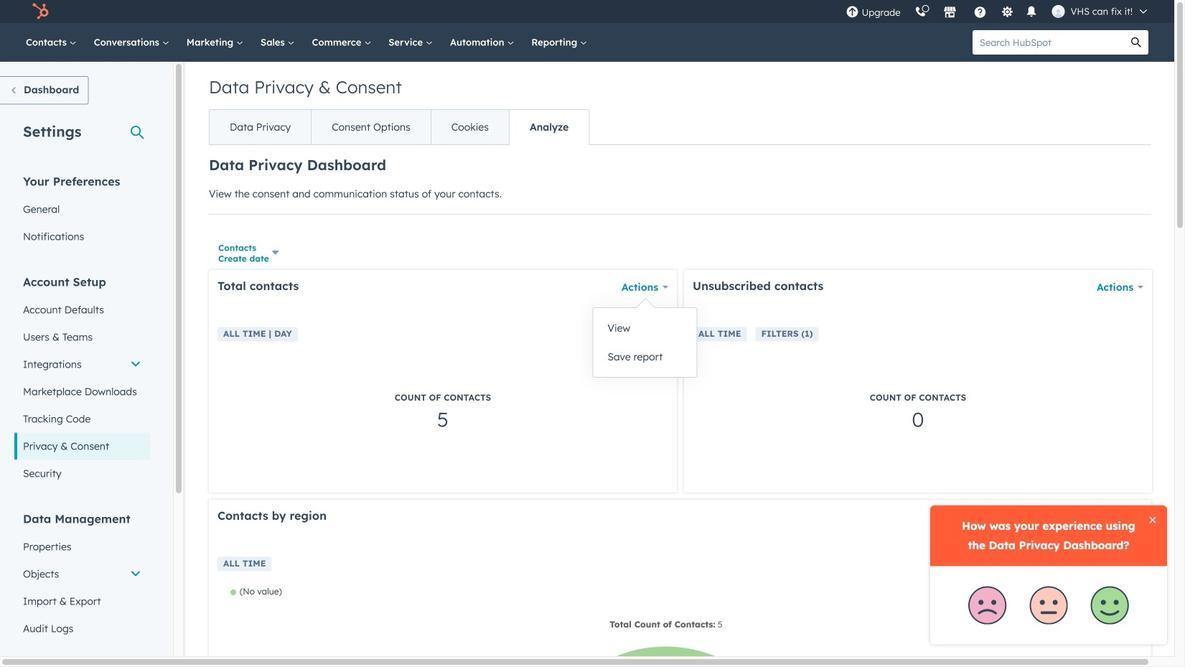 Task type: locate. For each thing, give the bounding box(es) containing it.
navigation
[[209, 109, 590, 145]]

account setup element
[[14, 274, 150, 487]]

menu
[[839, 0, 1158, 23]]

your preferences element
[[14, 173, 150, 250]]

Search HubSpot search field
[[973, 30, 1125, 55]]

interactive chart image
[[218, 586, 1144, 667]]

data management element
[[14, 511, 150, 643]]



Task type: vqa. For each thing, say whether or not it's contained in the screenshot.
Search HubSpot "search field"
yes



Task type: describe. For each thing, give the bounding box(es) containing it.
marketplaces image
[[944, 6, 957, 19]]

terry turtle image
[[1053, 5, 1066, 18]]



